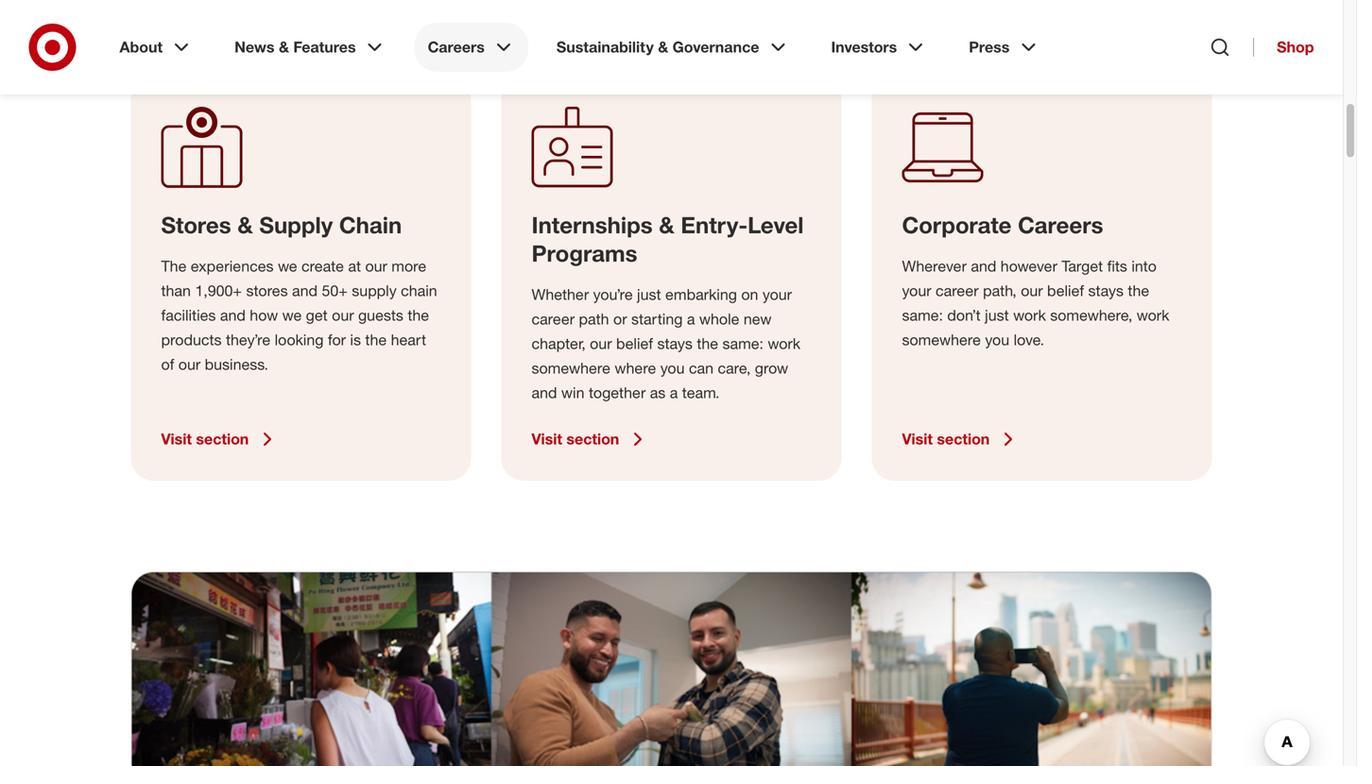 Task type: locate. For each thing, give the bounding box(es) containing it.
0 vertical spatial career
[[936, 282, 979, 300]]

visit for entry-
[[532, 430, 563, 449]]

1 visit from the left
[[161, 430, 192, 449]]

our right of
[[178, 356, 201, 374]]

corporate
[[902, 211, 1012, 239]]

a down the embarking
[[687, 310, 695, 329]]

the down chain
[[408, 306, 429, 325]]

1 horizontal spatial stays
[[1089, 282, 1124, 300]]

fits
[[1108, 257, 1128, 276]]

care,
[[718, 359, 751, 378]]

0 horizontal spatial just
[[637, 286, 661, 304]]

our up for in the top of the page
[[332, 306, 354, 325]]

how
[[250, 306, 278, 325]]

0 horizontal spatial a
[[670, 384, 678, 402]]

2 horizontal spatial visit section link
[[902, 428, 1182, 451]]

1 horizontal spatial section
[[567, 430, 620, 449]]

0 horizontal spatial your
[[763, 286, 792, 304]]

& inside internships & entry-level programs
[[659, 211, 675, 239]]

1 vertical spatial belief
[[616, 335, 653, 353]]

1 horizontal spatial visit section
[[532, 430, 620, 449]]

target
[[1062, 257, 1103, 276]]

career inside wherever and however target fits into your career path, our belief stays the same: don't just work somewhere, work somewhere you love.
[[936, 282, 979, 300]]

& for supply
[[238, 211, 253, 239]]

& for governance
[[658, 38, 669, 56]]

press link
[[956, 23, 1054, 72]]

you
[[986, 331, 1010, 349], [661, 359, 685, 378]]

0 vertical spatial we
[[278, 257, 297, 276]]

and
[[971, 257, 997, 276], [292, 282, 318, 300], [220, 306, 246, 325], [532, 384, 557, 402]]

somewhere,
[[1051, 306, 1133, 325]]

news
[[235, 38, 275, 56]]

wherever and however target fits into your career path, our belief stays the same: don't just work somewhere, work somewhere you love.
[[902, 257, 1170, 349]]

career up chapter,
[[532, 310, 575, 329]]

visit section for supply
[[161, 430, 249, 449]]

0 vertical spatial stays
[[1089, 282, 1124, 300]]

visit section link
[[161, 428, 441, 451], [532, 428, 812, 451], [902, 428, 1182, 451]]

& right news
[[279, 38, 289, 56]]

a
[[687, 310, 695, 329], [670, 384, 678, 402]]

1 vertical spatial you
[[661, 359, 685, 378]]

same: left don't on the top right of page
[[902, 306, 944, 325]]

and up get on the top left of page
[[292, 282, 318, 300]]

1 horizontal spatial visit section link
[[532, 428, 812, 451]]

0 horizontal spatial career
[[532, 310, 575, 329]]

2 horizontal spatial visit
[[902, 430, 933, 449]]

supply
[[352, 282, 397, 300]]

stores & supply chain
[[161, 211, 402, 239]]

0 horizontal spatial careers
[[428, 38, 485, 56]]

1 horizontal spatial work
[[1014, 306, 1046, 325]]

3 visit section from the left
[[902, 430, 990, 449]]

0 horizontal spatial section
[[196, 430, 249, 449]]

0 vertical spatial same:
[[902, 306, 944, 325]]

1 horizontal spatial careers
[[1018, 211, 1104, 239]]

programs
[[532, 240, 638, 267]]

careers
[[428, 38, 485, 56], [1018, 211, 1104, 239]]

chain
[[339, 211, 402, 239]]

career up don't on the top right of page
[[936, 282, 979, 300]]

0 horizontal spatial stays
[[658, 335, 693, 353]]

internships
[[532, 211, 653, 239]]

win
[[562, 384, 585, 402]]

1 visit section link from the left
[[161, 428, 441, 451]]

1 horizontal spatial visit
[[532, 430, 563, 449]]

just up starting
[[637, 286, 661, 304]]

0 horizontal spatial visit
[[161, 430, 192, 449]]

sustainability
[[557, 38, 654, 56]]

stays
[[1089, 282, 1124, 300], [658, 335, 693, 353]]

somewhere down don't on the top right of page
[[902, 331, 981, 349]]

somewhere up win
[[532, 359, 611, 378]]

0 horizontal spatial you
[[661, 359, 685, 378]]

belief
[[1048, 282, 1085, 300], [616, 335, 653, 353]]

somewhere inside whether you're just embarking on your career path or starting a whole new chapter, our belief stays the same: work somewhere where you can care, grow and win together as a team.
[[532, 359, 611, 378]]

3 section from the left
[[937, 430, 990, 449]]

stays inside whether you're just embarking on your career path or starting a whole new chapter, our belief stays the same: work somewhere where you can care, grow and win together as a team.
[[658, 335, 693, 353]]

& up experiences at the left top
[[238, 211, 253, 239]]

internships & entry-level programs
[[532, 211, 804, 267]]

0 vertical spatial you
[[986, 331, 1010, 349]]

products
[[161, 331, 222, 349]]

1 horizontal spatial career
[[936, 282, 979, 300]]

you're
[[593, 286, 633, 304]]

1 horizontal spatial somewhere
[[902, 331, 981, 349]]

same: up care,
[[723, 335, 764, 353]]

work up the grow
[[768, 335, 801, 353]]

0 vertical spatial somewhere
[[902, 331, 981, 349]]

same: inside whether you're just embarking on your career path or starting a whole new chapter, our belief stays the same: work somewhere where you can care, grow and win together as a team.
[[723, 335, 764, 353]]

visit section
[[161, 430, 249, 449], [532, 430, 620, 449], [902, 430, 990, 449]]

0 vertical spatial belief
[[1048, 282, 1085, 300]]

1,900+
[[195, 282, 242, 300]]

1 horizontal spatial you
[[986, 331, 1010, 349]]

1 vertical spatial stays
[[658, 335, 693, 353]]

1 vertical spatial career
[[532, 310, 575, 329]]

shop
[[1277, 38, 1315, 56]]

create
[[302, 257, 344, 276]]

belief up the where
[[616, 335, 653, 353]]

work
[[1014, 306, 1046, 325], [1137, 306, 1170, 325], [768, 335, 801, 353]]

the experiences we create at our more than 1,900+ stores and 50+ supply chain facilities and how we get our guests the products they're looking for is the heart of our business.
[[161, 257, 437, 374]]

at
[[348, 257, 361, 276]]

1 vertical spatial just
[[985, 306, 1009, 325]]

your down wherever
[[902, 282, 932, 300]]

your
[[902, 282, 932, 300], [763, 286, 792, 304]]

and up path,
[[971, 257, 997, 276]]

same: inside wherever and however target fits into your career path, our belief stays the same: don't just work somewhere, work somewhere you love.
[[902, 306, 944, 325]]

looking
[[275, 331, 324, 349]]

same:
[[902, 306, 944, 325], [723, 335, 764, 353]]

and inside wherever and however target fits into your career path, our belief stays the same: don't just work somewhere, work somewhere you love.
[[971, 257, 997, 276]]

shop link
[[1254, 38, 1315, 57]]

just
[[637, 286, 661, 304], [985, 306, 1009, 325]]

a right as
[[670, 384, 678, 402]]

visit
[[161, 430, 192, 449], [532, 430, 563, 449], [902, 430, 933, 449]]

governance
[[673, 38, 760, 56]]

our
[[365, 257, 388, 276], [1021, 282, 1043, 300], [332, 306, 354, 325], [590, 335, 612, 353], [178, 356, 201, 374]]

on
[[742, 286, 759, 304]]

&
[[279, 38, 289, 56], [658, 38, 669, 56], [238, 211, 253, 239], [659, 211, 675, 239]]

work up love.
[[1014, 306, 1046, 325]]

2 horizontal spatial section
[[937, 430, 990, 449]]

1 vertical spatial a
[[670, 384, 678, 402]]

1 section from the left
[[196, 430, 249, 449]]

you left love.
[[986, 331, 1010, 349]]

we left get on the top left of page
[[282, 306, 302, 325]]

visit for supply
[[161, 430, 192, 449]]

our right at
[[365, 257, 388, 276]]

the
[[161, 257, 187, 276]]

0 vertical spatial a
[[687, 310, 695, 329]]

& left the governance
[[658, 38, 669, 56]]

careers inside careers 'link'
[[428, 38, 485, 56]]

& left 'entry-'
[[659, 211, 675, 239]]

stays down fits
[[1089, 282, 1124, 300]]

0 horizontal spatial same:
[[723, 335, 764, 353]]

0 horizontal spatial work
[[768, 335, 801, 353]]

work down into
[[1137, 306, 1170, 325]]

0 horizontal spatial visit section
[[161, 430, 249, 449]]

just inside whether you're just embarking on your career path or starting a whole new chapter, our belief stays the same: work somewhere where you can care, grow and win together as a team.
[[637, 286, 661, 304]]

just inside wherever and however target fits into your career path, our belief stays the same: don't just work somewhere, work somewhere you love.
[[985, 306, 1009, 325]]

however
[[1001, 257, 1058, 276]]

your right on
[[763, 286, 792, 304]]

stays down starting
[[658, 335, 693, 353]]

the down into
[[1128, 282, 1150, 300]]

2 visit section link from the left
[[532, 428, 812, 451]]

0 horizontal spatial belief
[[616, 335, 653, 353]]

visit section link for supply
[[161, 428, 441, 451]]

love.
[[1014, 331, 1045, 349]]

path,
[[983, 282, 1017, 300]]

your inside wherever and however target fits into your career path, our belief stays the same: don't just work somewhere, work somewhere you love.
[[902, 282, 932, 300]]

and left win
[[532, 384, 557, 402]]

our down however
[[1021, 282, 1043, 300]]

2 visit section from the left
[[532, 430, 620, 449]]

1 horizontal spatial same:
[[902, 306, 944, 325]]

our down path
[[590, 335, 612, 353]]

we up stores
[[278, 257, 297, 276]]

0 vertical spatial careers
[[428, 38, 485, 56]]

you up as
[[661, 359, 685, 378]]

section
[[196, 430, 249, 449], [567, 430, 620, 449], [937, 430, 990, 449]]

path
[[579, 310, 609, 329]]

2 visit from the left
[[532, 430, 563, 449]]

career
[[936, 282, 979, 300], [532, 310, 575, 329]]

1 vertical spatial same:
[[723, 335, 764, 353]]

3 visit from the left
[[902, 430, 933, 449]]

1 vertical spatial somewhere
[[532, 359, 611, 378]]

2 section from the left
[[567, 430, 620, 449]]

sustainability & governance
[[557, 38, 760, 56]]

about link
[[106, 23, 206, 72]]

supply
[[259, 211, 333, 239]]

0 horizontal spatial visit section link
[[161, 428, 441, 451]]

business.
[[205, 356, 268, 374]]

into
[[1132, 257, 1157, 276]]

0 vertical spatial just
[[637, 286, 661, 304]]

1 horizontal spatial your
[[902, 282, 932, 300]]

the up can
[[697, 335, 719, 353]]

sustainability & governance link
[[543, 23, 803, 72]]

2 horizontal spatial visit section
[[902, 430, 990, 449]]

entry-
[[681, 211, 748, 239]]

1 horizontal spatial belief
[[1048, 282, 1085, 300]]

just down path,
[[985, 306, 1009, 325]]

1 horizontal spatial just
[[985, 306, 1009, 325]]

belief down "target"
[[1048, 282, 1085, 300]]

1 visit section from the left
[[161, 430, 249, 449]]

1 horizontal spatial a
[[687, 310, 695, 329]]

press
[[969, 38, 1010, 56]]

somewhere
[[902, 331, 981, 349], [532, 359, 611, 378]]

the
[[1128, 282, 1150, 300], [408, 306, 429, 325], [365, 331, 387, 349], [697, 335, 719, 353]]

0 horizontal spatial somewhere
[[532, 359, 611, 378]]

we
[[278, 257, 297, 276], [282, 306, 302, 325]]



Task type: describe. For each thing, give the bounding box(es) containing it.
team.
[[682, 384, 720, 402]]

the inside wherever and however target fits into your career path, our belief stays the same: don't just work somewhere, work somewhere you love.
[[1128, 282, 1150, 300]]

grow
[[755, 359, 789, 378]]

more
[[392, 257, 427, 276]]

career inside whether you're just embarking on your career path or starting a whole new chapter, our belief stays the same: work somewhere where you can care, grow and win together as a team.
[[532, 310, 575, 329]]

stores
[[246, 282, 288, 300]]

together
[[589, 384, 646, 402]]

chapter,
[[532, 335, 586, 353]]

the inside whether you're just embarking on your career path or starting a whole new chapter, our belief stays the same: work somewhere where you can care, grow and win together as a team.
[[697, 335, 719, 353]]

our inside whether you're just embarking on your career path or starting a whole new chapter, our belief stays the same: work somewhere where you can care, grow and win together as a team.
[[590, 335, 612, 353]]

whether
[[532, 286, 589, 304]]

2 horizontal spatial work
[[1137, 306, 1170, 325]]

for
[[328, 331, 346, 349]]

about
[[120, 38, 163, 56]]

as
[[650, 384, 666, 402]]

or
[[614, 310, 627, 329]]

where
[[615, 359, 656, 378]]

and inside whether you're just embarking on your career path or starting a whole new chapter, our belief stays the same: work somewhere where you can care, grow and win together as a team.
[[532, 384, 557, 402]]

and down 1,900+
[[220, 306, 246, 325]]

chain
[[401, 282, 437, 300]]

50+
[[322, 282, 348, 300]]

belief inside whether you're just embarking on your career path or starting a whole new chapter, our belief stays the same: work somewhere where you can care, grow and win together as a team.
[[616, 335, 653, 353]]

visit section link for entry-
[[532, 428, 812, 451]]

stores
[[161, 211, 231, 239]]

whole
[[700, 310, 740, 329]]

heart
[[391, 331, 426, 349]]

corporate careers
[[902, 211, 1104, 239]]

guests
[[358, 306, 404, 325]]

careers link
[[415, 23, 528, 72]]

starting
[[632, 310, 683, 329]]

stays inside wherever and however target fits into your career path, our belief stays the same: don't just work somewhere, work somewhere you love.
[[1089, 282, 1124, 300]]

you inside wherever and however target fits into your career path, our belief stays the same: don't just work somewhere, work somewhere you love.
[[986, 331, 1010, 349]]

features
[[293, 38, 356, 56]]

section for supply
[[196, 430, 249, 449]]

get
[[306, 306, 328, 325]]

& for features
[[279, 38, 289, 56]]

our inside wherever and however target fits into your career path, our belief stays the same: don't just work somewhere, work somewhere you love.
[[1021, 282, 1043, 300]]

of
[[161, 356, 174, 374]]

new
[[744, 310, 772, 329]]

facilities
[[161, 306, 216, 325]]

experiences
[[191, 257, 274, 276]]

somewhere inside wherever and however target fits into your career path, our belief stays the same: don't just work somewhere, work somewhere you love.
[[902, 331, 981, 349]]

you inside whether you're just embarking on your career path or starting a whole new chapter, our belief stays the same: work somewhere where you can care, grow and win together as a team.
[[661, 359, 685, 378]]

work inside whether you're just embarking on your career path or starting a whole new chapter, our belief stays the same: work somewhere where you can care, grow and win together as a team.
[[768, 335, 801, 353]]

3 visit section link from the left
[[902, 428, 1182, 451]]

& for entry-
[[659, 211, 675, 239]]

news & features
[[235, 38, 356, 56]]

level
[[748, 211, 804, 239]]

than
[[161, 282, 191, 300]]

investors
[[831, 38, 897, 56]]

the right is
[[365, 331, 387, 349]]

your inside whether you're just embarking on your career path or starting a whole new chapter, our belief stays the same: work somewhere where you can care, grow and win together as a team.
[[763, 286, 792, 304]]

belief inside wherever and however target fits into your career path, our belief stays the same: don't just work somewhere, work somewhere you love.
[[1048, 282, 1085, 300]]

don't
[[948, 306, 981, 325]]

wherever
[[902, 257, 967, 276]]

can
[[689, 359, 714, 378]]

1 vertical spatial careers
[[1018, 211, 1104, 239]]

1 vertical spatial we
[[282, 306, 302, 325]]

team target highlights 2022 image
[[132, 573, 1212, 767]]

is
[[350, 331, 361, 349]]

they're
[[226, 331, 271, 349]]

news & features link
[[221, 23, 400, 72]]

embarking
[[666, 286, 737, 304]]

whether you're just embarking on your career path or starting a whole new chapter, our belief stays the same: work somewhere where you can care, grow and win together as a team.
[[532, 286, 801, 402]]

visit section for entry-
[[532, 430, 620, 449]]

section for entry-
[[567, 430, 620, 449]]

investors link
[[818, 23, 941, 72]]



Task type: vqa. For each thing, say whether or not it's contained in the screenshot.
the by
no



